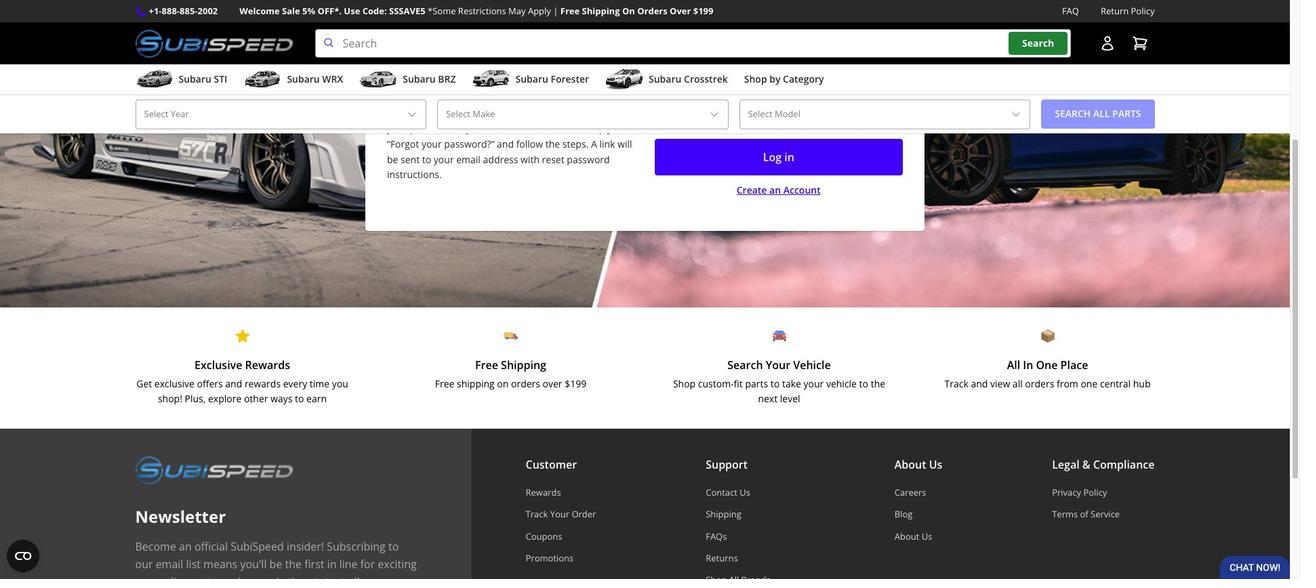 Task type: locate. For each thing, give the bounding box(es) containing it.
steps.
[[563, 138, 589, 150]]

1 vertical spatial $199
[[565, 377, 587, 390]]

your down password?"
[[434, 153, 454, 166]]

2 vertical spatial free
[[435, 377, 455, 390]]

us up shipping link
[[740, 487, 751, 499]]

1 horizontal spatial rewards
[[526, 487, 561, 499]]

in right a
[[476, 107, 485, 120]]

0 vertical spatial track
[[945, 377, 969, 390]]

shipping left on
[[582, 5, 620, 17]]

0 vertical spatial free
[[561, 5, 580, 17]]

access
[[492, 91, 520, 104]]

rewards link
[[526, 487, 596, 499]]

subaru wrx
[[287, 73, 343, 86]]

shop inside dropdown button
[[744, 73, 767, 86]]

if down welcome!
[[387, 76, 393, 89]]

policy for privacy policy
[[1084, 487, 1108, 499]]

to down every
[[295, 393, 304, 406]]

select year image
[[407, 109, 418, 120]]

0 vertical spatial with
[[520, 76, 539, 89]]

an up 'list'
[[179, 540, 192, 555]]

you right time
[[332, 377, 348, 390]]

in up started! in the bottom of the page
[[327, 557, 337, 572]]

welcome
[[240, 5, 280, 17]]

search inside search your vehicle shop custom-fit parts to take your vehicle to the next level
[[728, 358, 763, 373]]

sti
[[214, 73, 227, 86]]

track your order
[[526, 509, 596, 521]]

1 horizontal spatial search
[[1023, 37, 1055, 50]]

in right log
[[785, 150, 795, 165]]

email down the it
[[510, 107, 534, 120]]

0 vertical spatial an
[[469, 76, 480, 89]]

an right create
[[770, 184, 781, 197]]

the up let's
[[285, 557, 302, 572]]

password down had
[[435, 91, 478, 104]]

0 vertical spatial us
[[929, 458, 943, 473]]

you down again.
[[567, 107, 583, 120]]

sent
[[401, 153, 420, 166]]

in inside become an official subispeed insider! subscribing to our email list means you'll be the first in line for exciting news, discounts, and more. let's get started!
[[327, 557, 337, 572]]

free up the 'shipping'
[[475, 358, 498, 373]]

rewards image
[[236, 329, 249, 343]]

account
[[495, 3, 559, 25], [784, 184, 821, 197]]

the
[[511, 60, 526, 73], [537, 122, 552, 135], [546, 138, 560, 150], [871, 377, 886, 390], [285, 557, 302, 572]]

rewards up track your order link at left
[[526, 487, 561, 499]]

need
[[582, 76, 604, 89]]

0 horizontal spatial email
[[156, 557, 183, 572]]

legal
[[1052, 458, 1080, 473]]

search inside button
[[1023, 37, 1055, 50]]

1 vertical spatial an
[[770, 184, 781, 197]]

0 horizontal spatial policy
[[1084, 487, 1108, 499]]

search your vehicle shop custom-fit parts to take your vehicle to the next level
[[673, 358, 886, 406]]

0 horizontal spatial rewards
[[245, 358, 290, 373]]

exciting
[[378, 557, 417, 572]]

4 subaru from the left
[[516, 73, 548, 86]]

$199 right over
[[565, 377, 587, 390]]

0 vertical spatial about us
[[895, 458, 943, 473]]

subaru
[[179, 73, 211, 86], [287, 73, 320, 86], [403, 73, 436, 86], [516, 73, 548, 86], [649, 73, 682, 86]]

faqs
[[706, 531, 727, 543]]

subaru inside subaru wrx dropdown button
[[287, 73, 320, 86]]

0 horizontal spatial orders
[[511, 377, 540, 390]]

1 horizontal spatial track
[[945, 377, 969, 390]]

2 horizontal spatial in
[[785, 150, 795, 165]]

account
[[482, 76, 517, 89]]

your inside search your vehicle shop custom-fit parts to take your vehicle to the next level
[[766, 358, 791, 373]]

search input field
[[315, 29, 1071, 58]]

1 horizontal spatial account
[[784, 184, 821, 197]]

subaru inside subaru forester dropdown button
[[516, 73, 548, 86]]

and left view
[[971, 377, 988, 390]]

an right had
[[469, 76, 480, 89]]

forester
[[551, 73, 589, 86]]

coupons link
[[526, 531, 596, 543]]

search
[[1023, 37, 1055, 50], [728, 358, 763, 373]]

1 vertical spatial be
[[270, 557, 282, 572]]

2 vertical spatial reset
[[542, 153, 565, 166]]

0 vertical spatial be
[[387, 153, 398, 166]]

with down follow
[[521, 153, 540, 166]]

contact us
[[706, 487, 751, 499]]

careers link
[[895, 487, 943, 499]]

restrictions
[[458, 5, 506, 17]]

about down blog
[[895, 531, 920, 543]]

if
[[387, 76, 393, 89], [458, 122, 463, 135]]

2 about from the top
[[895, 531, 920, 543]]

free left the 'shipping'
[[435, 377, 455, 390]]

subaru inside subaru brz dropdown button
[[403, 73, 436, 86]]

your inside "forgot your password? log in"
[[687, 117, 708, 130]]

2 orders from the left
[[1025, 377, 1055, 390]]

select make image
[[709, 109, 720, 120]]

1 vertical spatial subispeed logo image
[[135, 456, 293, 485]]

2 horizontal spatial free
[[561, 5, 580, 17]]

2 subaru from the left
[[287, 73, 320, 86]]

subaru for subaru wrx
[[287, 73, 320, 86]]

we
[[433, 60, 447, 73]]

password.
[[410, 122, 455, 135]]

2 vertical spatial in
[[327, 557, 337, 572]]

5 subaru from the left
[[649, 73, 682, 86]]

offers
[[197, 377, 223, 390]]

your down rewards link
[[550, 509, 570, 521]]

0 horizontal spatial shipping
[[501, 358, 546, 373]]

0 horizontal spatial be
[[270, 557, 282, 572]]

the inside search your vehicle shop custom-fit parts to take your vehicle to the next level
[[871, 377, 886, 390]]

to right login
[[434, 3, 450, 25]]

and up explore
[[225, 377, 242, 390]]

$199 inside free shipping free shipping on orders over $199
[[565, 377, 587, 390]]

0 vertical spatial $199
[[693, 5, 714, 17]]

2 subispeed logo image from the top
[[135, 456, 293, 485]]

reset down steps.
[[542, 153, 565, 166]]

1 vertical spatial policy
[[1084, 487, 1108, 499]]

service
[[1091, 509, 1120, 521]]

the inside become an official subispeed insider! subscribing to our email list means you'll be the first in line for exciting news, discounts, and more. let's get started!
[[285, 557, 302, 572]]

the down email,
[[546, 138, 560, 150]]

shipping up on
[[501, 358, 546, 373]]

code:
[[363, 5, 387, 17]]

2002
[[198, 5, 218, 17]]

subispeed logo image up newsletter
[[135, 456, 293, 485]]

with up the it
[[520, 76, 539, 89]]

0 vertical spatial link
[[458, 107, 474, 120]]

shipping inside free shipping free shipping on orders over $199
[[501, 358, 546, 373]]

subaru sti
[[179, 73, 227, 86]]

1 horizontal spatial an
[[469, 76, 480, 89]]

0 vertical spatial your
[[766, 358, 791, 373]]

email
[[510, 107, 534, 120], [456, 153, 481, 166], [156, 557, 183, 572]]

toggle password visibility image
[[884, 88, 895, 98]]

email down password?"
[[456, 153, 481, 166]]

1 horizontal spatial orders
[[1025, 377, 1055, 390]]

1 subaru from the left
[[179, 73, 211, 86]]

search vehicle image
[[773, 329, 786, 343]]

track left view
[[945, 377, 969, 390]]

0 vertical spatial about
[[895, 458, 927, 473]]

returns link
[[706, 552, 785, 565]]

other
[[244, 393, 268, 406]]

1 vertical spatial rewards
[[526, 487, 561, 499]]

to up may
[[607, 76, 616, 89]]

0 horizontal spatial shop
[[673, 377, 696, 390]]

0 vertical spatial account
[[495, 3, 559, 25]]

0 horizontal spatial if
[[387, 76, 393, 89]]

0 vertical spatial search
[[1023, 37, 1055, 50]]

to up exciting
[[388, 540, 399, 555]]

shipping image
[[504, 329, 518, 343]]

0 horizontal spatial $199
[[565, 377, 587, 390]]

reset up have
[[387, 91, 410, 104]]

terms of service
[[1052, 509, 1120, 521]]

free right |
[[561, 5, 580, 17]]

0 vertical spatial in
[[476, 107, 485, 120]]

your inside search your vehicle shop custom-fit parts to take your vehicle to the next level
[[804, 377, 824, 390]]

Password password field
[[655, 77, 903, 109]]

0 horizontal spatial reset
[[387, 91, 410, 104]]

about
[[895, 458, 927, 473], [895, 531, 920, 543]]

1 orders from the left
[[511, 377, 540, 390]]

about us up careers link at the bottom right of the page
[[895, 458, 943, 473]]

and up address
[[497, 138, 514, 150]]

shipping down contact
[[706, 509, 742, 521]]

on
[[497, 377, 509, 390]]

you'll
[[240, 557, 267, 572]]

hope
[[450, 60, 472, 73]]

be up let's
[[270, 557, 282, 572]]

reset
[[387, 91, 410, 104], [597, 107, 620, 120], [542, 153, 565, 166]]

us up careers link at the bottom right of the page
[[929, 458, 943, 473]]

order
[[572, 509, 596, 521]]

parts
[[746, 377, 768, 390]]

0 vertical spatial shipping
[[582, 5, 620, 17]]

subaru inside subaru crosstrek dropdown button
[[649, 73, 682, 86]]

0 vertical spatial email
[[510, 107, 534, 120]]

1 horizontal spatial email
[[456, 153, 481, 166]]

0 vertical spatial policy
[[1131, 5, 1155, 17]]

will
[[618, 138, 632, 150]]

0 vertical spatial subispeed logo image
[[135, 29, 293, 58]]

email down the become
[[156, 557, 183, 572]]

shipping link
[[706, 509, 785, 521]]

your down vehicle
[[804, 377, 824, 390]]

$199 right the over in the right of the page
[[693, 5, 714, 17]]

subispeed logo image down 2002
[[135, 29, 293, 58]]

once
[[531, 91, 552, 104]]

address
[[682, 3, 719, 16]]

Email Address text field
[[655, 20, 903, 53]]

2 horizontal spatial shipping
[[706, 509, 742, 521]]

news,
[[135, 575, 164, 580]]

$199
[[693, 5, 714, 17], [565, 377, 587, 390]]

1 horizontal spatial link
[[600, 138, 615, 150]]

0 vertical spatial rewards
[[245, 358, 290, 373]]

and down means
[[221, 575, 241, 580]]

policy right return
[[1131, 5, 1155, 17]]

2 vertical spatial an
[[179, 540, 192, 555]]

to inside exclusive rewards get exclusive offers and rewards every time you shop! plus, explore other ways to earn
[[295, 393, 304, 406]]

1 vertical spatial reset
[[597, 107, 620, 120]]

0 horizontal spatial an
[[179, 540, 192, 555]]

exclusive
[[195, 358, 242, 373]]

to right vehicle
[[860, 377, 869, 390]]

your
[[455, 3, 491, 25], [412, 91, 432, 104], [487, 107, 507, 120], [687, 117, 708, 130], [387, 122, 407, 135], [422, 138, 442, 150], [434, 153, 454, 166], [804, 377, 824, 390]]

us down blog link
[[922, 531, 933, 543]]

return policy link
[[1101, 4, 1155, 18]]

your for track
[[550, 509, 570, 521]]

forgot
[[655, 117, 684, 130]]

orders down the one
[[1025, 377, 1055, 390]]

and inside 'welcome! we hope you like the changes we've made. if you already had an account with us, you'll need to reset your password to access it once again. you may have received a link in your email asking you to reset your password. if you cannot find the email, simply click "forgot your password?" and follow the steps. a link will be sent to your email address with reset password instructions.'
[[497, 138, 514, 150]]

0 vertical spatial shop
[[744, 73, 767, 86]]

1 about from the top
[[895, 458, 927, 473]]

2 vertical spatial shipping
[[706, 509, 742, 521]]

line
[[339, 557, 358, 572]]

your up take in the right of the page
[[766, 358, 791, 373]]

1 vertical spatial with
[[521, 153, 540, 166]]

2 vertical spatial us
[[922, 531, 933, 543]]

2 horizontal spatial email
[[510, 107, 534, 120]]

1 vertical spatial about us
[[895, 531, 933, 543]]

your
[[766, 358, 791, 373], [550, 509, 570, 521]]

shop left by
[[744, 73, 767, 86]]

rewards up rewards at the bottom left of page
[[245, 358, 290, 373]]

policy up terms of service link
[[1084, 487, 1108, 499]]

coupons
[[526, 531, 562, 543]]

1 vertical spatial email
[[456, 153, 481, 166]]

0 vertical spatial password
[[435, 91, 478, 104]]

to down a subaru forester thumbnail image
[[480, 91, 489, 104]]

the down asking
[[537, 122, 552, 135]]

password
[[435, 91, 478, 104], [567, 153, 610, 166]]

email
[[655, 3, 680, 16]]

vehicle
[[793, 358, 831, 373]]

0 horizontal spatial track
[[526, 509, 548, 521]]

if up password?"
[[458, 122, 463, 135]]

1 vertical spatial search
[[728, 358, 763, 373]]

subaru inside subaru sti dropdown button
[[179, 73, 211, 86]]

1 horizontal spatial shop
[[744, 73, 767, 86]]

subaru for subaru forester
[[516, 73, 548, 86]]

password down a
[[567, 153, 610, 166]]

an for become an official subispeed insider! subscribing to our email list means you'll be the first in line for exciting news, discounts, and more. let's get started!
[[179, 540, 192, 555]]

privacy
[[1052, 487, 1082, 499]]

we've
[[567, 60, 591, 73]]

reset down may
[[597, 107, 620, 120]]

your for search
[[766, 358, 791, 373]]

subaru for subaru crosstrek
[[649, 73, 682, 86]]

1 horizontal spatial in
[[476, 107, 485, 120]]

1 vertical spatial free
[[475, 358, 498, 373]]

be inside 'welcome! we hope you like the changes we've made. if you already had an account with us, you'll need to reset your password to access it once again. you may have received a link in your email asking you to reset your password. if you cannot find the email, simply click "forgot your password?" and follow the steps. a link will be sent to your email address with reset password instructions.'
[[387, 153, 398, 166]]

the right vehicle
[[871, 377, 886, 390]]

0 horizontal spatial account
[[495, 3, 559, 25]]

2 vertical spatial email
[[156, 557, 183, 572]]

shop left custom-
[[673, 377, 696, 390]]

be left sent
[[387, 153, 398, 166]]

policy for return policy
[[1131, 5, 1155, 17]]

about us down blog link
[[895, 531, 933, 543]]

subaru forester button
[[472, 67, 589, 94]]

faqs link
[[706, 531, 785, 543]]

your up received
[[412, 91, 432, 104]]

0 horizontal spatial password
[[435, 91, 478, 104]]

sale
[[282, 5, 300, 17]]

return
[[1101, 5, 1129, 17]]

about up "careers"
[[895, 458, 927, 473]]

1 vertical spatial us
[[740, 487, 751, 499]]

1 vertical spatial password
[[567, 153, 610, 166]]

1 horizontal spatial reset
[[542, 153, 565, 166]]

by
[[770, 73, 781, 86]]

get
[[136, 377, 152, 390]]

an for create an account
[[770, 184, 781, 197]]

1 vertical spatial shipping
[[501, 358, 546, 373]]

an inside become an official subispeed insider! subscribing to our email list means you'll be the first in line for exciting news, discounts, and more. let's get started!
[[179, 540, 192, 555]]

password?
[[710, 117, 759, 130]]

3 subaru from the left
[[403, 73, 436, 86]]

privacy policy link
[[1052, 487, 1155, 499]]

and inside become an official subispeed insider! subscribing to our email list means you'll be the first in line for exciting news, discounts, and more. let's get started!
[[221, 575, 241, 580]]

shop
[[744, 73, 767, 86], [673, 377, 696, 390]]

1 horizontal spatial be
[[387, 153, 398, 166]]

rewards
[[245, 358, 290, 373], [526, 487, 561, 499]]

"forgot
[[387, 138, 419, 150]]

find
[[518, 122, 535, 135]]

next
[[758, 393, 778, 406]]

1 horizontal spatial your
[[766, 358, 791, 373]]

for
[[360, 557, 375, 572]]

1 vertical spatial about
[[895, 531, 920, 543]]

1 vertical spatial shop
[[673, 377, 696, 390]]

0 horizontal spatial your
[[550, 509, 570, 521]]

track up coupons on the bottom left
[[526, 509, 548, 521]]

in inside 'welcome! we hope you like the changes we've made. if you already had an account with us, you'll need to reset your password to access it once again. you may have received a link in your email asking you to reset your password. if you cannot find the email, simply click "forgot your password?" and follow the steps. a link will be sent to your email address with reset password instructions.'
[[476, 107, 485, 120]]

your left the may
[[455, 3, 491, 25]]

1 vertical spatial your
[[550, 509, 570, 521]]

policy
[[1131, 5, 1155, 17], [1084, 487, 1108, 499]]

2 horizontal spatial an
[[770, 184, 781, 197]]

off*.
[[318, 5, 342, 17]]

a subaru crosstrek thumbnail image image
[[606, 69, 643, 90]]

0 horizontal spatial in
[[327, 557, 337, 572]]

orders right on
[[511, 377, 540, 390]]

subaru wrx button
[[244, 67, 343, 94]]

1 horizontal spatial policy
[[1131, 5, 1155, 17]]

your left select make image
[[687, 117, 708, 130]]

shop inside search your vehicle shop custom-fit parts to take your vehicle to the next level
[[673, 377, 696, 390]]

use
[[344, 5, 360, 17]]

track your order link
[[526, 509, 596, 521]]

1 horizontal spatial if
[[458, 122, 463, 135]]

0 horizontal spatial search
[[728, 358, 763, 373]]

1 vertical spatial in
[[785, 150, 795, 165]]

subispeed logo image
[[135, 29, 293, 58], [135, 456, 293, 485]]

0 horizontal spatial link
[[458, 107, 474, 120]]



Task type: vqa. For each thing, say whether or not it's contained in the screenshot.
ADJUSTMENT
no



Task type: describe. For each thing, give the bounding box(es) containing it.
you left like
[[475, 60, 491, 73]]

a subaru brz thumbnail image image
[[360, 69, 398, 90]]

all in one place track and view all orders from one central hub
[[945, 358, 1151, 390]]

shop by category button
[[744, 67, 824, 94]]

1 horizontal spatial password
[[567, 153, 610, 166]]

subaru crosstrek button
[[606, 67, 728, 94]]

orders
[[637, 5, 668, 17]]

0 horizontal spatial free
[[435, 377, 455, 390]]

welcome! we hope you like the changes we've made. if you already had an account with us, you'll need to reset your password to access it once again. you may have received a link in your email asking you to reset your password. if you cannot find the email, simply click "forgot your password?" and follow the steps. a link will be sent to your email address with reset password instructions.
[[387, 60, 634, 181]]

1 subispeed logo image from the top
[[135, 29, 293, 58]]

exclusive
[[155, 377, 195, 390]]

cannot
[[485, 122, 515, 135]]

subaru for subaru brz
[[403, 73, 436, 86]]

about us link
[[895, 531, 943, 543]]

welcome sale 5% off*. use code: sssave5
[[240, 5, 426, 17]]

the right like
[[511, 60, 526, 73]]

email,
[[554, 122, 581, 135]]

subscribing
[[327, 540, 386, 555]]

open widget image
[[7, 540, 39, 573]]

shipping
[[457, 377, 495, 390]]

a subaru sti thumbnail image image
[[135, 69, 173, 90]]

Select Year button
[[135, 100, 427, 129]]

level
[[780, 393, 801, 406]]

your up cannot at top left
[[487, 107, 507, 120]]

orders inside all in one place track and view all orders from one central hub
[[1025, 377, 1055, 390]]

1 horizontal spatial shipping
[[582, 5, 620, 17]]

welcome!
[[387, 60, 431, 73]]

password?"
[[444, 138, 495, 150]]

let's
[[276, 575, 300, 580]]

newsletter
[[135, 506, 226, 528]]

a subaru forester thumbnail image image
[[472, 69, 510, 90]]

1 horizontal spatial $199
[[693, 5, 714, 17]]

free shipping free shipping on orders over $199
[[435, 358, 587, 390]]

button image
[[1099, 35, 1116, 52]]

to down "you" at the top
[[586, 107, 595, 120]]

to right sent
[[422, 153, 431, 166]]

5%
[[302, 5, 315, 17]]

Select Model button
[[740, 100, 1031, 129]]

your down have
[[387, 122, 407, 135]]

1 vertical spatial if
[[458, 122, 463, 135]]

search for search your vehicle shop custom-fit parts to take your vehicle to the next level
[[728, 358, 763, 373]]

to inside become an official subispeed insider! subscribing to our email list means you'll be the first in line for exciting news, discounts, and more. let's get started!
[[388, 540, 399, 555]]

may
[[509, 5, 526, 17]]

faq
[[1062, 5, 1079, 17]]

0 vertical spatial reset
[[387, 91, 410, 104]]

list
[[186, 557, 201, 572]]

select model image
[[1011, 109, 1022, 120]]

0 vertical spatial if
[[387, 76, 393, 89]]

a subaru wrx thumbnail image image
[[244, 69, 282, 90]]

your down the password.
[[422, 138, 442, 150]]

you inside exclusive rewards get exclusive offers and rewards every time you shop! plus, explore other ways to earn
[[332, 377, 348, 390]]

apply
[[528, 5, 551, 17]]

place
[[1061, 358, 1089, 373]]

one
[[1081, 377, 1098, 390]]

subaru brz
[[403, 73, 456, 86]]

and inside exclusive rewards get exclusive offers and rewards every time you shop! plus, explore other ways to earn
[[225, 377, 242, 390]]

*some restrictions may apply | free shipping on orders over $199
[[428, 5, 714, 17]]

customer
[[526, 458, 577, 473]]

terms
[[1052, 509, 1078, 521]]

blog
[[895, 509, 913, 521]]

search for search
[[1023, 37, 1055, 50]]

a collage of action shots of vehicles image
[[0, 0, 1290, 308]]

all in one image
[[1041, 329, 1055, 343]]

it
[[523, 91, 529, 104]]

1 horizontal spatial free
[[475, 358, 498, 373]]

&
[[1083, 458, 1091, 473]]

password
[[655, 60, 699, 73]]

in inside "forgot your password? log in"
[[785, 150, 795, 165]]

asking
[[536, 107, 565, 120]]

return policy
[[1101, 5, 1155, 17]]

hub
[[1134, 377, 1151, 390]]

over
[[670, 5, 691, 17]]

orders inside free shipping free shipping on orders over $199
[[511, 377, 540, 390]]

like
[[493, 60, 509, 73]]

crosstrek
[[684, 73, 728, 86]]

subaru for subaru sti
[[179, 73, 211, 86]]

and inside all in one place track and view all orders from one central hub
[[971, 377, 988, 390]]

you down welcome!
[[395, 76, 412, 89]]

all
[[1007, 358, 1021, 373]]

subaru brz button
[[360, 67, 456, 94]]

log
[[763, 150, 782, 165]]

vehicle
[[826, 377, 857, 390]]

888-
[[162, 5, 180, 17]]

2 about us from the top
[[895, 531, 933, 543]]

exclusive rewards get exclusive offers and rewards every time you shop! plus, explore other ways to earn
[[136, 358, 348, 406]]

become an official subispeed insider! subscribing to our email list means you'll be the first in line for exciting news, discounts, and more. let's get started!
[[135, 540, 417, 580]]

support
[[706, 458, 748, 473]]

instructions.
[[387, 168, 442, 181]]

be inside become an official subispeed insider! subscribing to our email list means you'll be the first in line for exciting news, discounts, and more. let's get started!
[[270, 557, 282, 572]]

over
[[543, 377, 563, 390]]

1 about us from the top
[[895, 458, 943, 473]]

forgot your password? link
[[655, 117, 903, 131]]

you'll
[[557, 76, 579, 89]]

us for contact us link
[[740, 487, 751, 499]]

an inside 'welcome! we hope you like the changes we've made. if you already had an account with us, you'll need to reset your password to access it once again. you may have received a link in your email asking you to reset your password. if you cannot find the email, simply click "forgot your password?" and follow the steps. a link will be sent to your email address with reset password instructions.'
[[469, 76, 480, 89]]

1 vertical spatial link
[[600, 138, 615, 150]]

address
[[483, 153, 518, 166]]

contact
[[706, 487, 738, 499]]

+1-888-885-2002
[[149, 5, 218, 17]]

category
[[783, 73, 824, 86]]

login
[[387, 3, 430, 25]]

1 vertical spatial track
[[526, 509, 548, 521]]

rewards inside exclusive rewards get exclusive offers and rewards every time you shop! plus, explore other ways to earn
[[245, 358, 290, 373]]

forgot your password? log in
[[655, 117, 795, 165]]

track inside all in one place track and view all orders from one central hub
[[945, 377, 969, 390]]

wrx
[[322, 73, 343, 86]]

get
[[302, 575, 318, 580]]

shop by category
[[744, 73, 824, 86]]

Select Make button
[[437, 100, 729, 129]]

started!
[[321, 575, 360, 580]]

every
[[283, 377, 307, 390]]

subaru crosstrek
[[649, 73, 728, 86]]

you
[[584, 91, 601, 104]]

subaru forester
[[516, 73, 589, 86]]

us for about us link on the bottom right of page
[[922, 531, 933, 543]]

us,
[[541, 76, 554, 89]]

1 vertical spatial account
[[784, 184, 821, 197]]

promotions
[[526, 552, 574, 565]]

custom-
[[698, 377, 734, 390]]

you up password?"
[[466, 122, 482, 135]]

faq link
[[1062, 4, 1079, 18]]

follow
[[516, 138, 543, 150]]

2 horizontal spatial reset
[[597, 107, 620, 120]]

fit
[[734, 377, 743, 390]]

to left take in the right of the page
[[771, 377, 780, 390]]

+1-888-885-2002 link
[[149, 4, 218, 18]]

email inside become an official subispeed insider! subscribing to our email list means you'll be the first in line for exciting news, discounts, and more. let's get started!
[[156, 557, 183, 572]]

had
[[449, 76, 466, 89]]

discounts,
[[167, 575, 219, 580]]

subispeed
[[231, 540, 284, 555]]



